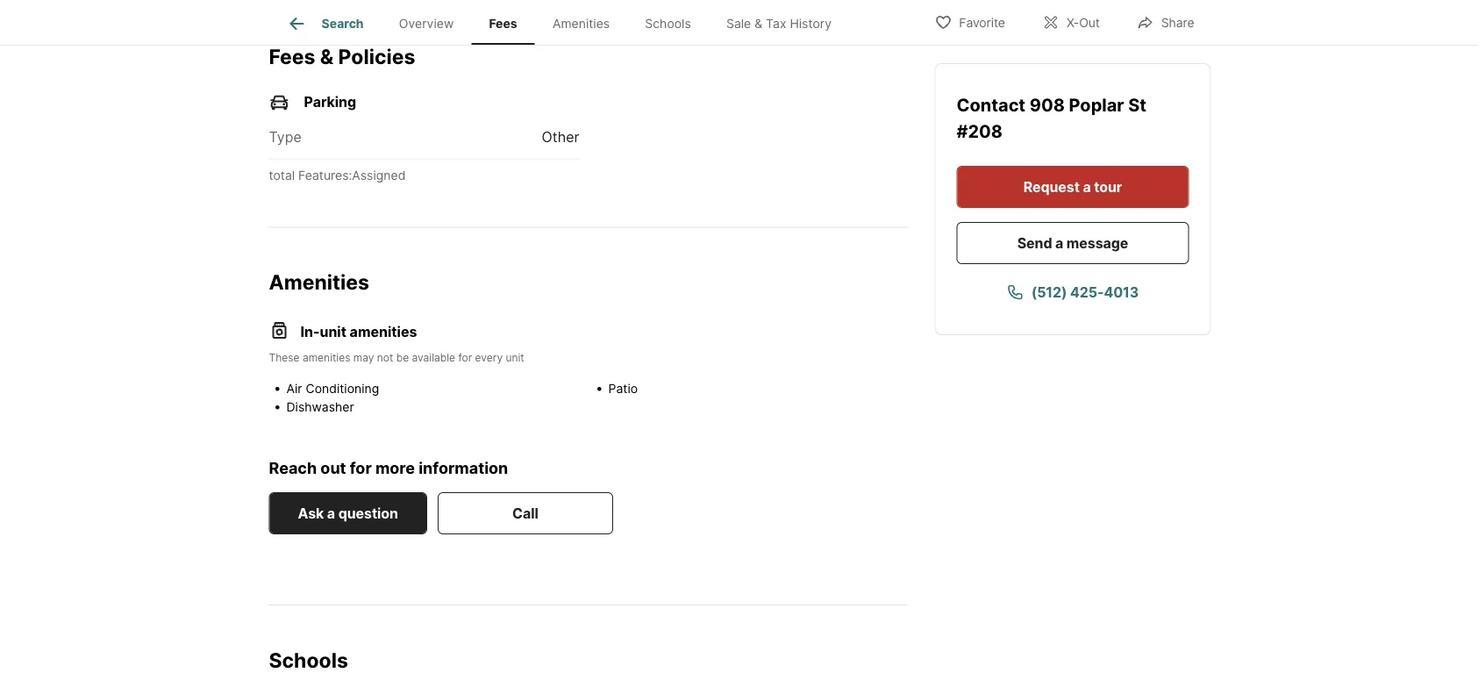 Task type: describe. For each thing, give the bounding box(es) containing it.
be
[[397, 351, 409, 364]]

history
[[790, 16, 832, 31]]

fees & policies
[[269, 44, 415, 68]]

sale & tax history tab
[[709, 3, 850, 45]]

4013
[[1105, 284, 1140, 301]]

dishwasher
[[287, 400, 354, 415]]

(512) 425-4013
[[1032, 284, 1140, 301]]

reach out for more information
[[269, 458, 508, 478]]

other
[[542, 129, 580, 146]]

share button
[[1122, 4, 1210, 40]]

st
[[1129, 94, 1147, 116]]

a for request
[[1083, 178, 1092, 195]]

ask
[[298, 504, 324, 522]]

overview tab
[[382, 3, 472, 45]]

ask a question button
[[269, 492, 427, 534]]

patio
[[609, 381, 638, 396]]

ask a question
[[298, 504, 398, 522]]

parking
[[304, 93, 357, 111]]

reach
[[269, 458, 317, 478]]

amenities inside tab
[[553, 16, 610, 31]]

favorite button
[[920, 4, 1021, 40]]

& for fees
[[320, 44, 334, 68]]

favorite
[[960, 15, 1006, 30]]

information
[[419, 458, 508, 478]]

fees tab
[[472, 3, 535, 45]]

(512) 425-4013 button
[[957, 271, 1190, 313]]

(512) 425-4013 link
[[957, 271, 1190, 313]]

conditioning
[[306, 381, 379, 396]]

& for sale
[[755, 16, 763, 31]]

a for ask
[[327, 504, 335, 522]]

contact
[[957, 94, 1030, 116]]

not
[[377, 351, 394, 364]]

#208
[[957, 121, 1003, 142]]

air conditioning dishwasher
[[287, 381, 379, 415]]

may
[[354, 351, 374, 364]]

these amenities may not be available for every unit
[[269, 351, 525, 364]]

425-
[[1071, 284, 1105, 301]]

0 horizontal spatial unit
[[320, 323, 347, 340]]

out
[[1080, 15, 1100, 30]]

x-
[[1067, 15, 1080, 30]]

0 horizontal spatial for
[[350, 458, 372, 478]]

fees for fees
[[489, 16, 518, 31]]

poplar
[[1070, 94, 1125, 116]]

schools tab
[[628, 3, 709, 45]]

send a message button
[[957, 222, 1190, 264]]

1 horizontal spatial for
[[459, 351, 472, 364]]

share
[[1162, 15, 1195, 30]]

sale & tax history
[[727, 16, 832, 31]]

request a tour button
[[957, 166, 1190, 208]]



Task type: locate. For each thing, give the bounding box(es) containing it.
tab list
[[269, 0, 864, 45]]

1 horizontal spatial schools
[[645, 16, 691, 31]]

tab list containing search
[[269, 0, 864, 45]]

fees inside fees tab
[[489, 16, 518, 31]]

for
[[459, 351, 472, 364], [350, 458, 372, 478]]

amenities tab
[[535, 3, 628, 45]]

0 horizontal spatial &
[[320, 44, 334, 68]]

0 vertical spatial amenities
[[553, 16, 610, 31]]

features:assigned
[[299, 168, 406, 183]]

unit
[[320, 323, 347, 340], [506, 351, 525, 364]]

a
[[1083, 178, 1092, 195], [1056, 234, 1064, 251], [327, 504, 335, 522]]

tax
[[766, 16, 787, 31]]

air
[[287, 381, 302, 396]]

unit up the conditioning
[[320, 323, 347, 340]]

available
[[412, 351, 456, 364]]

0 horizontal spatial amenities
[[269, 270, 369, 294]]

1 horizontal spatial a
[[1056, 234, 1064, 251]]

908
[[1030, 94, 1066, 116]]

a for send
[[1056, 234, 1064, 251]]

these
[[269, 351, 300, 364]]

amenities up not
[[350, 323, 417, 340]]

a inside 'button'
[[1056, 234, 1064, 251]]

1 vertical spatial a
[[1056, 234, 1064, 251]]

overview
[[399, 16, 454, 31]]

0 vertical spatial fees
[[489, 16, 518, 31]]

type
[[269, 129, 302, 146]]

call link
[[438, 492, 613, 534]]

1 vertical spatial unit
[[506, 351, 525, 364]]

for left every
[[459, 351, 472, 364]]

request a tour
[[1024, 178, 1123, 195]]

a right ask
[[327, 504, 335, 522]]

sale
[[727, 16, 752, 31]]

& left tax
[[755, 16, 763, 31]]

fees down search link
[[269, 44, 316, 68]]

& inside tab
[[755, 16, 763, 31]]

0 vertical spatial &
[[755, 16, 763, 31]]

fees for fees & policies
[[269, 44, 316, 68]]

908 poplar st #208
[[957, 94, 1147, 142]]

0 vertical spatial schools
[[645, 16, 691, 31]]

unit right every
[[506, 351, 525, 364]]

2 horizontal spatial a
[[1083, 178, 1092, 195]]

schools
[[645, 16, 691, 31], [269, 648, 348, 672]]

1 vertical spatial fees
[[269, 44, 316, 68]]

send a message
[[1018, 234, 1129, 251]]

1 vertical spatial schools
[[269, 648, 348, 672]]

amenities right fees tab
[[553, 16, 610, 31]]

a right send at the top
[[1056, 234, 1064, 251]]

1 horizontal spatial unit
[[506, 351, 525, 364]]

tour
[[1095, 178, 1123, 195]]

0 vertical spatial for
[[459, 351, 472, 364]]

fees
[[489, 16, 518, 31], [269, 44, 316, 68]]

2 vertical spatial a
[[327, 504, 335, 522]]

fees right overview tab
[[489, 16, 518, 31]]

request
[[1024, 178, 1080, 195]]

total
[[269, 168, 295, 183]]

call button
[[438, 492, 613, 534]]

schools inside schools tab
[[645, 16, 691, 31]]

(512)
[[1032, 284, 1068, 301]]

every
[[475, 351, 503, 364]]

1 vertical spatial amenities
[[269, 270, 369, 294]]

in-unit amenities
[[301, 323, 417, 340]]

1 vertical spatial amenities
[[303, 351, 351, 364]]

1 horizontal spatial amenities
[[553, 16, 610, 31]]

total  features:assigned
[[269, 168, 406, 183]]

amenities
[[350, 323, 417, 340], [303, 351, 351, 364]]

x-out button
[[1028, 4, 1115, 40]]

amenities down in-
[[303, 351, 351, 364]]

amenities up in-
[[269, 270, 369, 294]]

0 vertical spatial unit
[[320, 323, 347, 340]]

a left tour at the top right of the page
[[1083, 178, 1092, 195]]

x-out
[[1067, 15, 1100, 30]]

1 horizontal spatial fees
[[489, 16, 518, 31]]

1 vertical spatial for
[[350, 458, 372, 478]]

1 horizontal spatial &
[[755, 16, 763, 31]]

0 horizontal spatial a
[[327, 504, 335, 522]]

question
[[339, 504, 398, 522]]

out
[[321, 458, 346, 478]]

in-
[[301, 323, 320, 340]]

for right out
[[350, 458, 372, 478]]

more
[[376, 458, 415, 478]]

0 horizontal spatial fees
[[269, 44, 316, 68]]

&
[[755, 16, 763, 31], [320, 44, 334, 68]]

0 vertical spatial amenities
[[350, 323, 417, 340]]

amenities
[[553, 16, 610, 31], [269, 270, 369, 294]]

& down search link
[[320, 44, 334, 68]]

0 vertical spatial a
[[1083, 178, 1092, 195]]

call
[[513, 504, 539, 522]]

1 vertical spatial &
[[320, 44, 334, 68]]

message
[[1067, 234, 1129, 251]]

0 horizontal spatial schools
[[269, 648, 348, 672]]

policies
[[338, 44, 415, 68]]

search link
[[287, 13, 364, 34]]

send
[[1018, 234, 1053, 251]]

search
[[322, 16, 364, 31]]



Task type: vqa. For each thing, say whether or not it's contained in the screenshot.
the bottom "Fees"
yes



